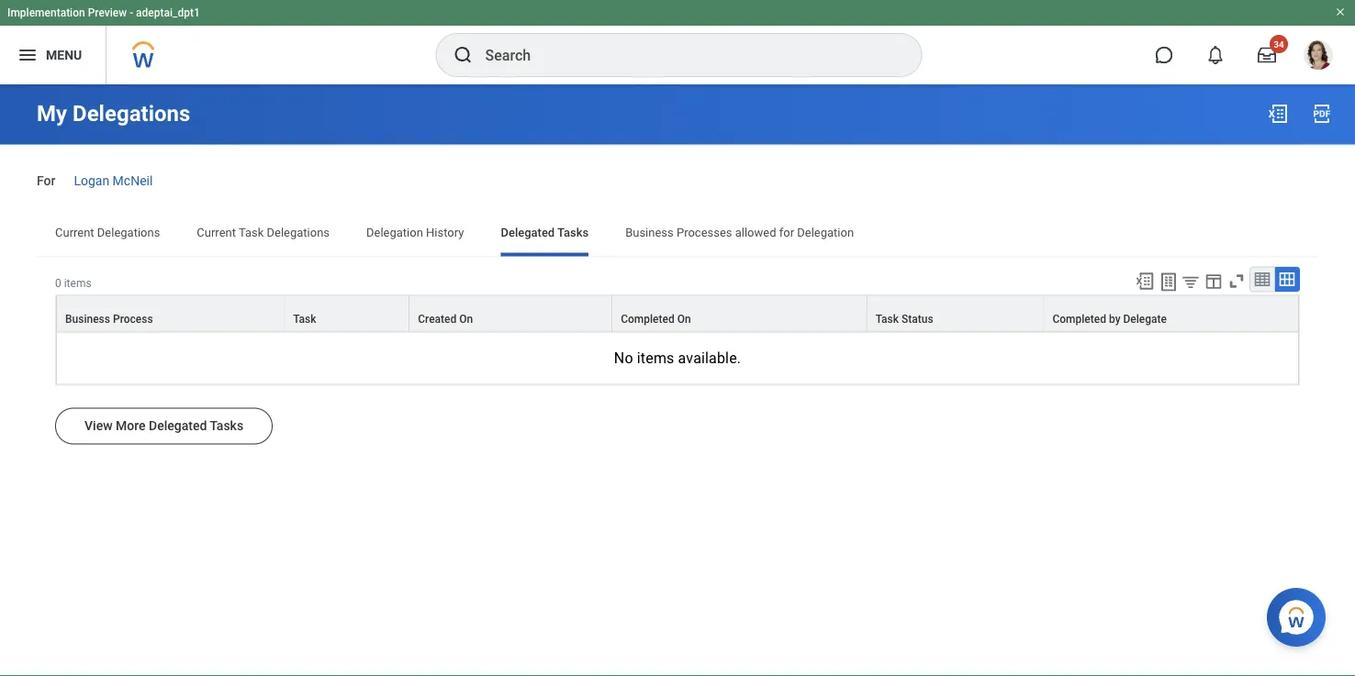Task type: vqa. For each thing, say whether or not it's contained in the screenshot.
On within popup button
yes



Task type: describe. For each thing, give the bounding box(es) containing it.
select to filter grid data image
[[1181, 272, 1201, 291]]

business for business processes allowed for delegation
[[625, 226, 674, 239]]

notifications large image
[[1207, 46, 1225, 64]]

logan mcneil link
[[74, 169, 153, 188]]

menu banner
[[0, 0, 1355, 84]]

no
[[614, 350, 633, 367]]

available.
[[678, 350, 741, 367]]

business processes allowed for delegation
[[625, 226, 854, 239]]

adeptai_dpt1
[[136, 6, 200, 19]]

34 button
[[1247, 35, 1288, 75]]

no items available.
[[614, 350, 741, 367]]

tab list inside my delegations main content
[[37, 212, 1319, 256]]

on for completed on
[[677, 313, 691, 325]]

completed on button
[[613, 296, 867, 331]]

close environment banner image
[[1335, 6, 1346, 17]]

current task delegations
[[197, 226, 330, 239]]

completed for completed by delegate
[[1053, 313, 1106, 325]]

task status
[[876, 313, 933, 325]]

processes
[[677, 226, 732, 239]]

0 horizontal spatial task
[[239, 226, 264, 239]]

-
[[130, 6, 133, 19]]

tasks inside tab list
[[557, 226, 589, 239]]

view more delegated tasks
[[84, 419, 243, 434]]

tasks inside button
[[210, 419, 243, 434]]

allowed
[[735, 226, 776, 239]]

task button
[[285, 296, 409, 331]]

for
[[37, 173, 56, 188]]

my
[[37, 101, 67, 127]]

menu
[[46, 47, 82, 63]]

expand table image
[[1278, 270, 1297, 289]]

mcneil
[[113, 173, 153, 188]]

view printable version (pdf) image
[[1311, 103, 1333, 125]]

my delegations main content
[[0, 84, 1355, 511]]

completed by delegate button
[[1044, 296, 1298, 331]]

created on
[[418, 313, 473, 325]]

0
[[55, 277, 61, 289]]

menu button
[[0, 26, 106, 84]]

current for current task delegations
[[197, 226, 236, 239]]

on for created on
[[459, 313, 473, 325]]

business process button
[[57, 296, 284, 331]]

view more delegated tasks button
[[55, 408, 273, 445]]

task status button
[[868, 296, 1043, 331]]

more
[[116, 419, 146, 434]]

current delegations
[[55, 226, 160, 239]]

task for task status
[[876, 313, 899, 325]]

34
[[1274, 39, 1284, 50]]

profile logan mcneil image
[[1304, 40, 1333, 74]]

row inside my delegations main content
[[56, 295, 1299, 332]]

implementation
[[7, 6, 85, 19]]

delegate
[[1123, 313, 1167, 325]]

completed by delegate
[[1053, 313, 1167, 325]]

by
[[1109, 313, 1121, 325]]

2 delegation from the left
[[797, 226, 854, 239]]



Task type: locate. For each thing, give the bounding box(es) containing it.
process
[[113, 313, 153, 325]]

business
[[625, 226, 674, 239], [65, 313, 110, 325]]

items right 0
[[64, 277, 91, 289]]

row
[[56, 295, 1299, 332]]

1 horizontal spatial delegated
[[501, 226, 555, 239]]

delegated up created on popup button
[[501, 226, 555, 239]]

completed on
[[621, 313, 691, 325]]

1 vertical spatial delegated
[[149, 419, 207, 434]]

2 horizontal spatial task
[[876, 313, 899, 325]]

toolbar inside my delegations main content
[[1127, 267, 1300, 295]]

delegation
[[366, 226, 423, 239], [797, 226, 854, 239]]

my delegations
[[37, 101, 190, 127]]

tab list
[[37, 212, 1319, 256]]

history
[[426, 226, 464, 239]]

items right no at left bottom
[[637, 350, 674, 367]]

logan mcneil
[[74, 173, 153, 188]]

business down 0 items on the top left of the page
[[65, 313, 110, 325]]

1 horizontal spatial items
[[637, 350, 674, 367]]

on right created
[[459, 313, 473, 325]]

0 horizontal spatial delegation
[[366, 226, 423, 239]]

implementation preview -   adeptai_dpt1
[[7, 6, 200, 19]]

completed for completed on
[[621, 313, 675, 325]]

tasks
[[557, 226, 589, 239], [210, 419, 243, 434]]

0 horizontal spatial current
[[55, 226, 94, 239]]

logan
[[74, 173, 109, 188]]

1 horizontal spatial delegation
[[797, 226, 854, 239]]

for
[[779, 226, 794, 239]]

task for task
[[293, 313, 316, 325]]

delegation right for
[[797, 226, 854, 239]]

click to view/edit grid preferences image
[[1204, 271, 1224, 291]]

completed up no at left bottom
[[621, 313, 675, 325]]

Search Workday  search field
[[485, 35, 884, 75]]

tab list containing current delegations
[[37, 212, 1319, 256]]

export to excel image
[[1267, 103, 1289, 125]]

delegated tasks
[[501, 226, 589, 239]]

1 horizontal spatial current
[[197, 226, 236, 239]]

1 vertical spatial business
[[65, 313, 110, 325]]

1 horizontal spatial task
[[293, 313, 316, 325]]

on
[[459, 313, 473, 325], [677, 313, 691, 325]]

fullscreen image
[[1227, 271, 1247, 291]]

1 vertical spatial tasks
[[210, 419, 243, 434]]

export to worksheets image
[[1158, 271, 1180, 293]]

on up no items available.
[[677, 313, 691, 325]]

1 horizontal spatial tasks
[[557, 226, 589, 239]]

delegation history
[[366, 226, 464, 239]]

items for 0
[[64, 277, 91, 289]]

2 completed from the left
[[1053, 313, 1106, 325]]

created on button
[[410, 296, 612, 331]]

completed
[[621, 313, 675, 325], [1053, 313, 1106, 325]]

delegated right more
[[149, 419, 207, 434]]

1 horizontal spatial completed
[[1053, 313, 1106, 325]]

0 vertical spatial delegated
[[501, 226, 555, 239]]

completed left by
[[1053, 313, 1106, 325]]

1 horizontal spatial on
[[677, 313, 691, 325]]

1 delegation from the left
[[366, 226, 423, 239]]

1 current from the left
[[55, 226, 94, 239]]

0 vertical spatial tasks
[[557, 226, 589, 239]]

0 horizontal spatial completed
[[621, 313, 675, 325]]

business for business process
[[65, 313, 110, 325]]

0 horizontal spatial items
[[64, 277, 91, 289]]

inbox large image
[[1258, 46, 1276, 64]]

0 horizontal spatial tasks
[[210, 419, 243, 434]]

0 items
[[55, 277, 91, 289]]

justify image
[[17, 44, 39, 66]]

current
[[55, 226, 94, 239], [197, 226, 236, 239]]

1 horizontal spatial business
[[625, 226, 674, 239]]

0 horizontal spatial on
[[459, 313, 473, 325]]

delegations for my delegations
[[73, 101, 190, 127]]

delegated inside button
[[149, 419, 207, 434]]

business process
[[65, 313, 153, 325]]

export to excel image
[[1135, 271, 1155, 291]]

table image
[[1253, 270, 1272, 289]]

2 current from the left
[[197, 226, 236, 239]]

0 horizontal spatial business
[[65, 313, 110, 325]]

0 vertical spatial business
[[625, 226, 674, 239]]

delegations
[[73, 101, 190, 127], [97, 226, 160, 239], [267, 226, 330, 239]]

1 on from the left
[[459, 313, 473, 325]]

task
[[239, 226, 264, 239], [293, 313, 316, 325], [876, 313, 899, 325]]

items
[[64, 277, 91, 289], [637, 350, 674, 367]]

toolbar
[[1127, 267, 1300, 295]]

business left processes
[[625, 226, 674, 239]]

2 on from the left
[[677, 313, 691, 325]]

created
[[418, 313, 457, 325]]

preview
[[88, 6, 127, 19]]

delegation left history
[[366, 226, 423, 239]]

search image
[[452, 44, 474, 66]]

view
[[84, 419, 113, 434]]

1 vertical spatial items
[[637, 350, 674, 367]]

business inside popup button
[[65, 313, 110, 325]]

0 vertical spatial items
[[64, 277, 91, 289]]

status
[[902, 313, 933, 325]]

delegations for current delegations
[[97, 226, 160, 239]]

delegated
[[501, 226, 555, 239], [149, 419, 207, 434]]

current for current delegations
[[55, 226, 94, 239]]

1 completed from the left
[[621, 313, 675, 325]]

0 horizontal spatial delegated
[[149, 419, 207, 434]]

row containing business process
[[56, 295, 1299, 332]]

items for no
[[637, 350, 674, 367]]



